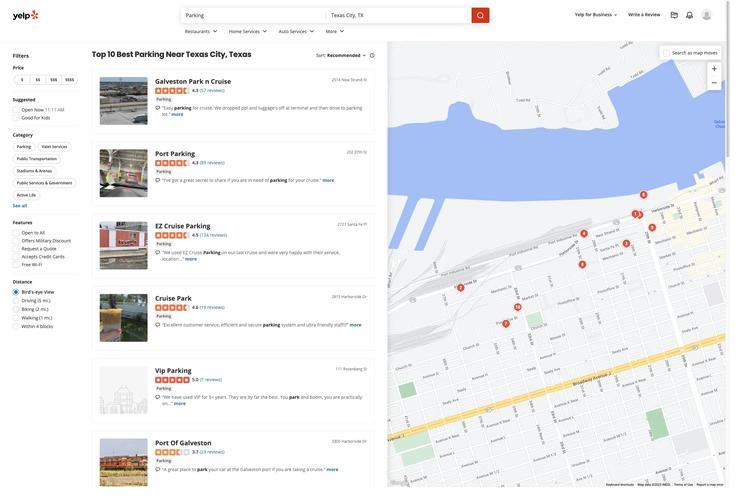 Task type: describe. For each thing, give the bounding box(es) containing it.
open to all
[[22, 230, 45, 236]]

1 vertical spatial if
[[272, 466, 275, 473]]

ez cruise parking image
[[620, 237, 633, 250]]

recommended button
[[327, 52, 367, 58]]

(19
[[200, 304, 206, 310]]

are left in
[[240, 177, 247, 183]]

see all button
[[13, 203, 27, 209]]

4.6 star rating image
[[155, 305, 190, 311]]

car
[[219, 466, 226, 473]]

3.7
[[192, 449, 198, 455]]

tyler b. image
[[701, 9, 713, 20]]

accepts credit cards
[[22, 254, 65, 260]]

(19 reviews)
[[200, 304, 224, 310]]

0 vertical spatial used
[[172, 249, 182, 255]]

cruise down 4.5
[[189, 249, 202, 255]]

to inside 'group'
[[34, 230, 39, 236]]

1 vertical spatial used
[[183, 394, 193, 400]]

active
[[17, 192, 28, 198]]

dr for port of galveston
[[362, 439, 367, 444]]

terms
[[674, 483, 683, 487]]

accepts
[[22, 254, 38, 260]]

111
[[336, 367, 342, 372]]

see
[[13, 203, 20, 209]]

cruise up 4.6 star rating image
[[155, 294, 175, 303]]

service, inside on our last cruise and were very happy with their service, location..."
[[324, 249, 340, 255]]

parking right need
[[270, 177, 287, 183]]

"excellent customer service, efficient and secure parking system and ultra friendly staff!!!" more
[[162, 322, 362, 328]]

mi.) for biking (2 mi.)
[[41, 306, 48, 312]]

dr for cruise park
[[362, 294, 367, 300]]

port parking image
[[100, 149, 148, 197]]

park for cruise
[[177, 294, 192, 303]]

vip parking image
[[633, 209, 646, 221]]

parking button for vip parking
[[155, 386, 172, 392]]

0 horizontal spatial &
[[35, 168, 38, 174]]

bird's-eye view
[[22, 289, 54, 295]]

public transportation
[[17, 156, 57, 162]]

ppl
[[241, 105, 248, 111]]

restaurants link
[[180, 23, 224, 41]]

parking right best
[[135, 49, 164, 60]]

location..."
[[162, 256, 184, 262]]

more link for port of galveston
[[327, 466, 338, 473]]

they
[[229, 394, 239, 400]]

write a review link
[[626, 9, 663, 21]]

parking left on
[[203, 249, 220, 255]]

$$$ button
[[46, 75, 62, 85]]

at inside for cruise. we dropped ppl and luggage's off at terminal and then drive to parking lot."
[[286, 105, 290, 111]]

map region
[[338, 2, 730, 487]]

more link for port parking
[[323, 177, 334, 183]]

nefertiti image
[[646, 221, 659, 234]]

a for request a quote
[[40, 246, 42, 252]]

parking inside 'group'
[[17, 144, 31, 149]]

park for galveston
[[189, 77, 203, 86]]

1 vertical spatial your
[[209, 466, 218, 473]]

auto services link
[[274, 23, 321, 41]]

valet
[[42, 144, 51, 149]]

"we used ez cruise parking
[[162, 249, 220, 255]]

202 37th st
[[347, 149, 367, 155]]

1 vertical spatial at
[[227, 466, 231, 473]]

map
[[638, 483, 644, 487]]

vip
[[194, 394, 201, 400]]

(134 reviews) link
[[200, 231, 227, 238]]

good
[[22, 115, 33, 121]]

distance
[[13, 279, 32, 285]]

1 horizontal spatial park
[[289, 394, 300, 400]]

11:11
[[45, 107, 56, 113]]

search image
[[477, 12, 484, 19]]

4.3 link for park
[[192, 87, 198, 94]]

fe
[[358, 222, 363, 227]]

0 vertical spatial galveston
[[155, 77, 187, 86]]

2815
[[332, 294, 340, 300]]

kids
[[41, 115, 50, 121]]

open for open to all
[[22, 230, 33, 236]]

(7 reviews)
[[200, 377, 222, 383]]

parking link for ez cruise parking
[[155, 241, 172, 247]]

all
[[22, 203, 27, 209]]

harborside for port of galveston
[[341, 439, 361, 444]]

parking link for port of galveston
[[155, 458, 172, 464]]

notifications image
[[686, 11, 693, 19]]

write a review
[[628, 12, 660, 18]]

"we for cruise
[[162, 249, 170, 255]]

port of galveston image
[[637, 189, 650, 201]]

16 speech v2 image for galveston
[[155, 106, 160, 111]]

services for public
[[29, 180, 44, 186]]

$ button
[[14, 75, 30, 85]]

parking link for cruise park
[[155, 313, 172, 320]]

all
[[40, 230, 45, 236]]

report
[[697, 483, 706, 487]]

shortcuts
[[620, 483, 634, 487]]

1 horizontal spatial of
[[684, 483, 687, 487]]

and left ultra
[[297, 322, 305, 328]]

reviews) for cruise park
[[207, 304, 224, 310]]

port
[[262, 466, 271, 473]]

falstaff cruise parking image
[[500, 318, 512, 330]]

parking right secure
[[263, 322, 280, 328]]

port of galveston image
[[100, 439, 148, 487]]

military
[[36, 238, 51, 244]]

"easy
[[162, 105, 173, 111]]

parking button for port parking
[[155, 168, 172, 175]]

wi-
[[32, 262, 39, 268]]

pl
[[364, 222, 367, 227]]

city,
[[210, 49, 227, 60]]

1 vertical spatial the
[[232, 466, 239, 473]]

to left 'share' at the left of page
[[209, 177, 213, 183]]

0 horizontal spatial if
[[227, 177, 230, 183]]

parking up "i've
[[156, 169, 171, 174]]

a right 'taking'
[[307, 466, 309, 473]]

ultra
[[306, 322, 316, 328]]

16 speech v2 image for vip
[[155, 395, 160, 400]]

write
[[628, 12, 640, 18]]

galveston park n cruise image
[[629, 208, 642, 221]]

parking up 4.5 'link'
[[186, 222, 210, 230]]

stadiums & arenas button
[[13, 166, 56, 176]]

cruise up 4.5 star rating image
[[164, 222, 184, 230]]

group containing category
[[11, 132, 79, 209]]

biking (2 mi.)
[[22, 306, 48, 312]]

bird's-
[[22, 289, 35, 295]]

0 vertical spatial ez
[[155, 222, 162, 230]]

happy
[[289, 249, 302, 255]]

reviews) for galveston park n cruise
[[207, 87, 224, 93]]

yelp for business button
[[573, 9, 621, 21]]

cruise
[[245, 249, 258, 255]]

24 chevron down v2 image for home services
[[261, 28, 269, 35]]

more
[[326, 28, 337, 34]]

"a great place to park your car at the galveston port if you are taking a cruise." more
[[162, 466, 338, 473]]

zoom in image
[[711, 65, 718, 73]]

we
[[215, 105, 221, 111]]

drive
[[329, 105, 340, 111]]

parking up got
[[170, 149, 195, 158]]

16 speech v2 image for port
[[155, 178, 160, 183]]

st for port parking
[[363, 149, 367, 155]]

parking down 5 star rating image
[[156, 386, 171, 391]]

5 star rating image
[[155, 377, 190, 383]]

4.3 star rating image for port
[[155, 160, 190, 166]]

home services
[[229, 28, 260, 34]]

home
[[229, 28, 242, 34]]

parking up 5 star rating image
[[167, 367, 191, 375]]

dropped
[[222, 105, 240, 111]]

4.3 for parking
[[192, 160, 198, 166]]

and right ppl
[[249, 105, 257, 111]]

price group
[[13, 65, 79, 86]]

parking up "easy
[[156, 96, 171, 102]]

galveston park n cruise image
[[100, 77, 148, 125]]

parking button for ez cruise parking
[[155, 241, 172, 247]]

group containing suggested
[[11, 97, 79, 123]]

4.5
[[192, 232, 198, 238]]

are inside and boom, you are practically on..."
[[333, 394, 340, 400]]

24 chevron down v2 image
[[211, 28, 219, 35]]

services for home
[[243, 28, 260, 34]]

top
[[92, 49, 106, 60]]

vip parking link
[[155, 367, 191, 375]]

recommended
[[327, 52, 360, 58]]

1 vertical spatial galveston
[[180, 439, 212, 447]]

more link
[[321, 23, 351, 41]]

keyboard shortcuts button
[[606, 483, 634, 487]]

offers military discount
[[22, 238, 71, 244]]

open for open now 11:11 am
[[22, 107, 33, 113]]

parking button down category
[[13, 142, 35, 152]]

and inside on our last cruise and were very happy with their service, location..."
[[259, 249, 267, 255]]

0 vertical spatial of
[[265, 177, 269, 183]]

user actions element
[[570, 8, 722, 47]]

reviews) for port parking
[[207, 160, 224, 166]]

with
[[303, 249, 312, 255]]

2815 harborside dr
[[332, 294, 367, 300]]

st for vip parking
[[363, 367, 367, 372]]

111 rosenberg st
[[336, 367, 367, 372]]

business categories element
[[180, 23, 713, 41]]

map for error
[[710, 483, 716, 487]]

category
[[13, 132, 33, 138]]

4.3 star rating image for galveston
[[155, 88, 190, 94]]

"we have used vip for 5+ years. they are by far the best. you park
[[162, 394, 300, 400]]

off
[[279, 105, 285, 111]]

moves
[[704, 50, 718, 56]]

report a map error
[[697, 483, 723, 487]]

cruise." for port parking
[[306, 177, 321, 183]]

more link for vip parking
[[174, 400, 186, 407]]

port for port of galveston
[[155, 439, 169, 447]]

place
[[180, 466, 191, 473]]

parking down 4.5 star rating image
[[156, 241, 171, 247]]

valet services
[[42, 144, 67, 149]]

map data ©2023 inegi
[[638, 483, 670, 487]]

system
[[281, 322, 296, 328]]

lighthouse cruise parking image
[[576, 258, 589, 271]]

1 horizontal spatial your
[[296, 177, 305, 183]]

arenas
[[39, 168, 52, 174]]

best.
[[269, 394, 279, 400]]



Task type: vqa. For each thing, say whether or not it's contained in the screenshot.
map associated with moves
yes



Task type: locate. For each thing, give the bounding box(es) containing it.
harborside right 2815
[[341, 294, 361, 300]]

1 vertical spatial you
[[324, 394, 332, 400]]

2 port from the top
[[155, 439, 169, 447]]

1 horizontal spatial none field
[[331, 12, 466, 19]]

0 vertical spatial harborside
[[341, 294, 361, 300]]

map left "error"
[[710, 483, 716, 487]]

used up location..."
[[172, 249, 182, 255]]

1 vertical spatial 16 speech v2 image
[[155, 178, 160, 183]]

texas left city,
[[186, 49, 208, 60]]

1 "we from the top
[[162, 249, 170, 255]]

search
[[672, 50, 687, 56]]

0 vertical spatial park
[[289, 394, 300, 400]]

services right auto
[[290, 28, 307, 34]]

on..."
[[162, 400, 173, 407]]

202
[[347, 149, 353, 155]]

4.3 link left (57
[[192, 87, 198, 94]]

0 vertical spatial the
[[261, 394, 268, 400]]

and boom, you are practically on..."
[[162, 394, 362, 407]]

(19 reviews) link
[[200, 304, 224, 311]]

0 vertical spatial if
[[227, 177, 230, 183]]

1 vertical spatial "we
[[162, 394, 170, 400]]

mi.) for driving (5 mi.)
[[43, 298, 50, 304]]

0 vertical spatial 4.3
[[192, 87, 198, 93]]

reviews) inside (134 reviews) "link"
[[210, 232, 227, 238]]

1 16 speech v2 image from the top
[[155, 106, 160, 111]]

at
[[286, 105, 290, 111], [227, 466, 231, 473]]

and
[[249, 105, 257, 111], [310, 105, 318, 111], [259, 249, 267, 255], [239, 322, 247, 328], [297, 322, 305, 328], [301, 394, 309, 400]]

1 16 speech v2 image from the top
[[155, 250, 160, 255]]

data
[[645, 483, 651, 487]]

a for report a map error
[[707, 483, 709, 487]]

more link for cruise park
[[350, 322, 362, 328]]

zoom out image
[[711, 79, 718, 87]]

0 vertical spatial park
[[189, 77, 203, 86]]

mi.) right (1
[[44, 315, 52, 321]]

16 speech v2 image for ez
[[155, 250, 160, 255]]

services down stadiums & arenas button
[[29, 180, 44, 186]]

port of galveston link
[[155, 439, 212, 447]]

parking link for port parking
[[155, 168, 172, 175]]

0 vertical spatial you
[[231, 177, 239, 183]]

3 16 speech v2 image from the top
[[155, 395, 160, 400]]

as
[[688, 50, 692, 56]]

parking button up "easy
[[155, 96, 172, 103]]

0 horizontal spatial at
[[227, 466, 231, 473]]

vip
[[155, 367, 165, 375]]

1 vertical spatial service,
[[204, 322, 220, 328]]

1 none field from the left
[[186, 12, 321, 19]]

2514
[[332, 77, 341, 83]]

more link
[[172, 111, 183, 117], [323, 177, 334, 183], [185, 256, 197, 262], [350, 322, 362, 328], [174, 400, 186, 407], [327, 466, 338, 473]]

public up active
[[17, 180, 28, 186]]

24 chevron down v2 image inside more link
[[338, 28, 346, 35]]

used
[[172, 249, 182, 255], [183, 394, 193, 400]]

24 chevron down v2 image right auto services
[[308, 28, 316, 35]]

4.3 left (57
[[192, 87, 198, 93]]

services right the home
[[243, 28, 260, 34]]

1 horizontal spatial service,
[[324, 249, 340, 255]]

0 horizontal spatial great
[[168, 466, 179, 473]]

0 horizontal spatial none field
[[186, 12, 321, 19]]

terms of use link
[[674, 483, 693, 487]]

24 chevron down v2 image right more
[[338, 28, 346, 35]]

park
[[189, 77, 203, 86], [177, 294, 192, 303]]

0 horizontal spatial used
[[172, 249, 182, 255]]

1 vertical spatial of
[[684, 483, 687, 487]]

3 16 speech v2 image from the top
[[155, 467, 160, 472]]

16 speech v2 image left "easy
[[155, 106, 160, 111]]

for inside 'group'
[[34, 115, 40, 121]]

2 st from the top
[[363, 149, 367, 155]]

2 "we from the top
[[162, 394, 170, 400]]

2 open from the top
[[22, 230, 33, 236]]

mi.) for walking (1 mi.)
[[44, 315, 52, 321]]

reviews) inside (57 reviews) link
[[207, 87, 224, 93]]

0 horizontal spatial your
[[209, 466, 218, 473]]

1 horizontal spatial ez
[[183, 249, 188, 255]]

None search field
[[181, 8, 491, 23]]

0 vertical spatial cruise park image
[[578, 228, 591, 240]]

option group containing distance
[[11, 279, 79, 332]]

& left "arenas"
[[35, 168, 38, 174]]

public inside public services & government button
[[17, 180, 28, 186]]

friendly
[[317, 322, 333, 328]]

parking right "easy
[[174, 105, 191, 111]]

2 vertical spatial 16 speech v2 image
[[155, 395, 160, 400]]

0 vertical spatial port
[[155, 149, 169, 158]]

3 24 chevron down v2 image from the left
[[338, 28, 346, 35]]

1 horizontal spatial at
[[286, 105, 290, 111]]

2 none field from the left
[[331, 12, 466, 19]]

of left use
[[684, 483, 687, 487]]

reviews) inside (23 reviews) link
[[207, 449, 224, 455]]

None field
[[186, 12, 321, 19], [331, 12, 466, 19]]

reviews) inside '(7 reviews)' link
[[205, 377, 222, 383]]

and left boom,
[[301, 394, 309, 400]]

4.3 star rating image
[[155, 88, 190, 94], [155, 160, 190, 166]]

map right as
[[693, 50, 703, 56]]

ez up 4.5 star rating image
[[155, 222, 162, 230]]

reviews) right the '(23'
[[207, 449, 224, 455]]

public inside public transportation button
[[17, 156, 28, 162]]

n
[[205, 77, 209, 86]]

google image
[[389, 479, 410, 487]]

yelp
[[575, 12, 584, 18]]

0 vertical spatial cruise."
[[306, 177, 321, 183]]

parking link up "i've
[[155, 168, 172, 175]]

port up "i've
[[155, 149, 169, 158]]

1 vertical spatial port
[[155, 439, 169, 447]]

4.3 link for parking
[[192, 159, 198, 166]]

1 st from the top
[[363, 77, 367, 83]]

16 speech v2 image left 'have'
[[155, 395, 160, 400]]

3300
[[332, 439, 340, 444]]

none field near
[[331, 12, 466, 19]]

4.5 link
[[192, 231, 198, 238]]

4.3 star rating image down port parking
[[155, 160, 190, 166]]

on
[[222, 249, 227, 255]]

16 speech v2 image for cruise
[[155, 323, 160, 328]]

2 vertical spatial galveston
[[240, 466, 261, 473]]

5 parking link from the top
[[155, 386, 172, 392]]

0 vertical spatial map
[[693, 50, 703, 56]]

"we up location..."
[[162, 249, 170, 255]]

mi.) right (2
[[41, 306, 48, 312]]

4.6 link
[[192, 304, 198, 311]]

open
[[22, 107, 33, 113], [22, 230, 33, 236]]

parking right drive in the top of the page
[[346, 105, 362, 111]]

1 vertical spatial map
[[710, 483, 716, 487]]

1 texas from the left
[[186, 49, 208, 60]]

services for auto
[[290, 28, 307, 34]]

keyboard
[[606, 483, 620, 487]]

3 st from the top
[[363, 367, 367, 372]]

park right 'place' in the left bottom of the page
[[197, 466, 208, 473]]

2 texas from the left
[[229, 49, 251, 60]]

best
[[117, 49, 133, 60]]

public
[[17, 156, 28, 162], [17, 180, 28, 186]]

park left n
[[189, 77, 203, 86]]

new
[[342, 77, 350, 83]]

1 horizontal spatial the
[[261, 394, 268, 400]]

0 vertical spatial at
[[286, 105, 290, 111]]

and left then
[[310, 105, 318, 111]]

galveston up "easy
[[155, 77, 187, 86]]

0 vertical spatial 4.3 link
[[192, 87, 198, 94]]

texas right city,
[[229, 49, 251, 60]]

1 vertical spatial park
[[177, 294, 192, 303]]

st right the 37th
[[363, 149, 367, 155]]

of right need
[[265, 177, 269, 183]]

1 parking link from the top
[[155, 96, 172, 103]]

more link for galveston park n cruise
[[172, 111, 183, 117]]

0 horizontal spatial service,
[[204, 322, 220, 328]]

2 parking link from the top
[[155, 168, 172, 175]]

2 16 speech v2 image from the top
[[155, 178, 160, 183]]

walking
[[22, 315, 38, 321]]

projects image
[[671, 11, 678, 19]]

16 speech v2 image for port
[[155, 467, 160, 472]]

2 harborside from the top
[[341, 439, 361, 444]]

offers
[[22, 238, 35, 244]]

public up stadiums
[[17, 156, 28, 162]]

16 speech v2 image left "i've
[[155, 178, 160, 183]]

4.3 for park
[[192, 87, 198, 93]]

reviews) right (19
[[207, 304, 224, 310]]

1 4.3 star rating image from the top
[[155, 88, 190, 94]]

a
[[641, 12, 644, 18], [180, 177, 182, 183], [40, 246, 42, 252], [307, 466, 309, 473], [707, 483, 709, 487]]

16 speech v2 image
[[155, 106, 160, 111], [155, 178, 160, 183], [155, 395, 160, 400]]

auto services
[[279, 28, 307, 34]]

mi.) right (5
[[43, 298, 50, 304]]

cruise.
[[200, 105, 213, 111]]

0 vertical spatial your
[[296, 177, 305, 183]]

1 horizontal spatial texas
[[229, 49, 251, 60]]

3 parking link from the top
[[155, 241, 172, 247]]

1 vertical spatial open
[[22, 230, 33, 236]]

parking
[[135, 49, 164, 60], [156, 96, 171, 102], [17, 144, 31, 149], [170, 149, 195, 158], [156, 169, 171, 174], [186, 222, 210, 230], [156, 241, 171, 247], [203, 249, 220, 255], [156, 313, 171, 319], [167, 367, 191, 375], [156, 386, 171, 391], [156, 458, 171, 464]]

24 chevron down v2 image for more
[[338, 28, 346, 35]]

eye
[[35, 289, 43, 295]]

1 vertical spatial 4.3 star rating image
[[155, 160, 190, 166]]

a inside 'group'
[[40, 246, 42, 252]]

0 vertical spatial public
[[17, 156, 28, 162]]

port parking
[[155, 149, 195, 158]]

1 vertical spatial harborside
[[341, 439, 361, 444]]

1 vertical spatial cruise park image
[[100, 294, 148, 342]]

am
[[58, 107, 64, 113]]

public transportation button
[[13, 154, 61, 164]]

far
[[254, 394, 260, 400]]

parking button down 4.5 star rating image
[[155, 241, 172, 247]]

16 chevron down v2 image
[[362, 53, 367, 58]]

a for write a review
[[641, 12, 644, 18]]

0 vertical spatial st
[[363, 77, 367, 83]]

1 vertical spatial 4.3
[[192, 160, 198, 166]]

cruise." for port of galveston
[[310, 466, 325, 473]]

4.3 star rating image up "easy parking at the top left
[[155, 88, 190, 94]]

16 chevron down v2 image
[[613, 12, 618, 17]]

the right far
[[261, 394, 268, 400]]

2 4.3 star rating image from the top
[[155, 160, 190, 166]]

you right boom,
[[324, 394, 332, 400]]

2 24 chevron down v2 image from the left
[[308, 28, 316, 35]]

keyboard shortcuts
[[606, 483, 634, 487]]

a right got
[[180, 177, 182, 183]]

1 horizontal spatial you
[[276, 466, 284, 473]]

parking link up "a
[[155, 458, 172, 464]]

for
[[586, 12, 592, 18], [193, 105, 199, 111], [34, 115, 40, 121], [288, 177, 294, 183], [202, 394, 208, 400]]

are left by
[[240, 394, 247, 400]]

reviews)
[[207, 87, 224, 93], [207, 160, 224, 166], [210, 232, 227, 238], [207, 304, 224, 310], [205, 377, 222, 383], [207, 449, 224, 455]]

services inside button
[[52, 144, 67, 149]]

1 vertical spatial &
[[45, 180, 48, 186]]

are left 'taking'
[[285, 466, 292, 473]]

parking down 4.6 star rating image
[[156, 313, 171, 319]]

1 open from the top
[[22, 107, 33, 113]]

parking link up "excellent
[[155, 313, 172, 320]]

reviews) for vip parking
[[205, 377, 222, 383]]

4.3 left (89
[[192, 160, 198, 166]]

reviews) inside (19 reviews) link
[[207, 304, 224, 310]]

a inside 'element'
[[641, 12, 644, 18]]

0 horizontal spatial the
[[232, 466, 239, 473]]

by
[[248, 394, 253, 400]]

24 chevron down v2 image
[[261, 28, 269, 35], [308, 28, 316, 35], [338, 28, 346, 35]]

"i've got a great secret to share if you are in need of parking for your cruise." more
[[162, 177, 334, 183]]

ez cruise parking image
[[100, 222, 148, 270]]

5.0 link
[[192, 376, 198, 383]]

to right 'place' in the left bottom of the page
[[192, 466, 196, 473]]

1 horizontal spatial if
[[272, 466, 275, 473]]

dr right 2815
[[362, 294, 367, 300]]

none field find
[[186, 12, 321, 19]]

service, right the their
[[324, 249, 340, 255]]

are
[[240, 177, 247, 183], [240, 394, 247, 400], [333, 394, 340, 400], [285, 466, 292, 473]]

0 horizontal spatial of
[[265, 177, 269, 183]]

public for public services & government
[[17, 180, 28, 186]]

1 vertical spatial dr
[[362, 439, 367, 444]]

used left "vip"
[[183, 394, 193, 400]]

suggested
[[13, 97, 35, 103]]

parking link for galveston park n cruise
[[155, 96, 172, 103]]

1 horizontal spatial map
[[710, 483, 716, 487]]

a right "report"
[[707, 483, 709, 487]]

16 speech v2 image down 4.5 star rating image
[[155, 250, 160, 255]]

2 4.3 link from the top
[[192, 159, 198, 166]]

if right port
[[272, 466, 275, 473]]

2 4.3 from the top
[[192, 160, 198, 166]]

good for kids
[[22, 115, 50, 121]]

1 harborside from the top
[[341, 294, 361, 300]]

are left "practically"
[[333, 394, 340, 400]]

1 vertical spatial park
[[197, 466, 208, 473]]

harborside for cruise park
[[341, 294, 361, 300]]

valet services button
[[38, 142, 71, 152]]

0 vertical spatial &
[[35, 168, 38, 174]]

1 port from the top
[[155, 149, 169, 158]]

cruise park
[[155, 294, 192, 303]]

parking button up "excellent
[[155, 313, 172, 320]]

0 vertical spatial 4.3 star rating image
[[155, 88, 190, 94]]

fi
[[39, 262, 42, 268]]

24 chevron down v2 image inside auto services link
[[308, 28, 316, 35]]

st right rosenberg
[[363, 367, 367, 372]]

walking (1 mi.)
[[22, 315, 52, 321]]

transportation
[[29, 156, 57, 162]]

"a
[[162, 466, 167, 473]]

"i've
[[162, 177, 171, 183]]

2 vertical spatial mi.)
[[44, 315, 52, 321]]

2 vertical spatial you
[[276, 466, 284, 473]]

1 vertical spatial mi.)
[[41, 306, 48, 312]]

dr right the 3300 at the left of page
[[362, 439, 367, 444]]

map for moves
[[693, 50, 703, 56]]

santa
[[347, 222, 357, 227]]

2 vertical spatial st
[[363, 367, 367, 372]]

(134 reviews)
[[200, 232, 227, 238]]

0 vertical spatial open
[[22, 107, 33, 113]]

6 parking link from the top
[[155, 458, 172, 464]]

parking down category
[[17, 144, 31, 149]]

Near text field
[[331, 12, 466, 19]]

4 parking link from the top
[[155, 313, 172, 320]]

discount cruise parking image
[[512, 301, 524, 314]]

for inside yelp for business button
[[586, 12, 592, 18]]

16 speech v2 image
[[155, 250, 160, 255], [155, 323, 160, 328], [155, 467, 160, 472]]

& down "arenas"
[[45, 180, 48, 186]]

0 horizontal spatial map
[[693, 50, 703, 56]]

you inside and boom, you are practically on..."
[[324, 394, 332, 400]]

1 vertical spatial 16 speech v2 image
[[155, 323, 160, 328]]

at right off
[[286, 105, 290, 111]]

(57 reviews)
[[200, 87, 224, 93]]

16 speech v2 image left "excellent
[[155, 323, 160, 328]]

1 4.3 from the top
[[192, 87, 198, 93]]

to inside for cruise. we dropped ppl and luggage's off at terminal and then drive to parking lot."
[[341, 105, 345, 111]]

2 vertical spatial 16 speech v2 image
[[155, 467, 160, 472]]

1 public from the top
[[17, 156, 28, 162]]

and left were
[[259, 249, 267, 255]]

0 vertical spatial 16 speech v2 image
[[155, 106, 160, 111]]

4
[[36, 323, 39, 330]]

near
[[166, 49, 184, 60]]

on our last cruise and were very happy with their service, location..."
[[162, 249, 340, 262]]

parking inside for cruise. we dropped ppl and luggage's off at terminal and then drive to parking lot."
[[346, 105, 362, 111]]

1 horizontal spatial used
[[183, 394, 193, 400]]

0 vertical spatial 16 speech v2 image
[[155, 250, 160, 255]]

1 vertical spatial ez
[[183, 249, 188, 255]]

port left of
[[155, 439, 169, 447]]

0 vertical spatial great
[[183, 177, 194, 183]]

parking button for galveston park n cruise
[[155, 96, 172, 103]]

24 chevron down v2 image for auto services
[[308, 28, 316, 35]]

parking button up "a
[[155, 458, 172, 464]]

vip parking image
[[100, 367, 148, 414]]

the right car
[[232, 466, 239, 473]]

reviews) right (134
[[210, 232, 227, 238]]

parking button for port of galveston
[[155, 458, 172, 464]]

reviews) inside the (89 reviews) link
[[207, 160, 224, 166]]

services
[[243, 28, 260, 34], [290, 28, 307, 34], [52, 144, 67, 149], [29, 180, 44, 186]]

1 vertical spatial cruise."
[[310, 466, 325, 473]]

0 horizontal spatial ez
[[155, 222, 162, 230]]

driving
[[22, 298, 36, 304]]

services for valet
[[52, 144, 67, 149]]

galveston park n cruise link
[[155, 77, 231, 86]]

24 chevron down v2 image left auto
[[261, 28, 269, 35]]

park right you
[[289, 394, 300, 400]]

galveston
[[155, 77, 187, 86], [180, 439, 212, 447], [240, 466, 261, 473]]

reviews) for port of galveston
[[207, 449, 224, 455]]

1 horizontal spatial &
[[45, 180, 48, 186]]

to left all
[[34, 230, 39, 236]]

0 horizontal spatial cruise park image
[[100, 294, 148, 342]]

2 dr from the top
[[362, 439, 367, 444]]

a right write
[[641, 12, 644, 18]]

parking link down 5 star rating image
[[155, 386, 172, 392]]

last
[[237, 249, 244, 255]]

2 public from the top
[[17, 180, 28, 186]]

"we for parking
[[162, 394, 170, 400]]

port parking image
[[454, 282, 467, 294]]

3.7 star rating image
[[155, 449, 190, 456]]

top 10 best parking near texas city, texas
[[92, 49, 251, 60]]

1 vertical spatial public
[[17, 180, 28, 186]]

1 dr from the top
[[362, 294, 367, 300]]

port for port parking
[[155, 149, 169, 158]]

service, left efficient
[[204, 322, 220, 328]]

$$$$
[[65, 77, 74, 83]]

1 vertical spatial st
[[363, 149, 367, 155]]

customer
[[183, 322, 203, 328]]

1 horizontal spatial 24 chevron down v2 image
[[308, 28, 316, 35]]

0 horizontal spatial texas
[[186, 49, 208, 60]]

st right "strand"
[[363, 77, 367, 83]]

public for public transportation
[[17, 156, 28, 162]]

$$ button
[[30, 75, 46, 85]]

parking link for vip parking
[[155, 386, 172, 392]]

park up 4.6 star rating image
[[177, 294, 192, 303]]

option group
[[11, 279, 79, 332]]

you right port
[[276, 466, 284, 473]]

1 horizontal spatial cruise park image
[[578, 228, 591, 240]]

1 vertical spatial great
[[168, 466, 179, 473]]

24 chevron down v2 image inside home services link
[[261, 28, 269, 35]]

see all
[[13, 203, 27, 209]]

and inside and boom, you are practically on..."
[[301, 394, 309, 400]]

terminal
[[291, 105, 308, 111]]

4.5 star rating image
[[155, 232, 190, 239]]

parking button down 5 star rating image
[[155, 386, 172, 392]]

(1
[[39, 315, 43, 321]]

0 horizontal spatial you
[[231, 177, 239, 183]]

2 horizontal spatial 24 chevron down v2 image
[[338, 28, 346, 35]]

more link for ez cruise parking
[[185, 256, 197, 262]]

0 vertical spatial mi.)
[[43, 298, 50, 304]]

group
[[708, 62, 722, 90], [11, 97, 79, 123], [11, 132, 79, 209], [11, 220, 79, 270]]

ez cruise parking link
[[155, 222, 210, 230]]

cruise park image
[[578, 228, 591, 240], [100, 294, 148, 342]]

your
[[296, 177, 305, 183], [209, 466, 218, 473]]

parking up "a
[[156, 458, 171, 464]]

to right drive in the top of the page
[[341, 105, 345, 111]]

a up accepts credit cards
[[40, 246, 42, 252]]

and left secure
[[239, 322, 247, 328]]

reviews) down n
[[207, 87, 224, 93]]

public services & government button
[[13, 178, 76, 188]]

2 horizontal spatial you
[[324, 394, 332, 400]]

reviews) right (7
[[205, 377, 222, 383]]

0 vertical spatial "we
[[162, 249, 170, 255]]

secret
[[195, 177, 208, 183]]

parking button for cruise park
[[155, 313, 172, 320]]

Find text field
[[186, 12, 321, 19]]

st
[[363, 77, 367, 83], [363, 149, 367, 155], [363, 367, 367, 372]]

0 horizontal spatial 24 chevron down v2 image
[[261, 28, 269, 35]]

services inside button
[[29, 180, 44, 186]]

group containing features
[[11, 220, 79, 270]]

0 vertical spatial dr
[[362, 294, 367, 300]]

terms of use
[[674, 483, 693, 487]]

harborside right the 3300 at the left of page
[[341, 439, 361, 444]]

0 horizontal spatial park
[[197, 466, 208, 473]]

(23
[[200, 449, 206, 455]]

2 16 speech v2 image from the top
[[155, 323, 160, 328]]

$
[[21, 77, 23, 83]]

cruise up (57 reviews) link on the top
[[211, 77, 231, 86]]

reviews) for ez cruise parking
[[210, 232, 227, 238]]

for inside for cruise. we dropped ppl and luggage's off at terminal and then drive to parking lot."
[[193, 105, 199, 111]]

1 horizontal spatial great
[[183, 177, 194, 183]]

request a quote
[[22, 246, 56, 252]]

1 4.3 link from the top
[[192, 87, 198, 94]]

16 info v2 image
[[370, 53, 375, 58]]

1 24 chevron down v2 image from the left
[[261, 28, 269, 35]]

0 vertical spatial service,
[[324, 249, 340, 255]]



